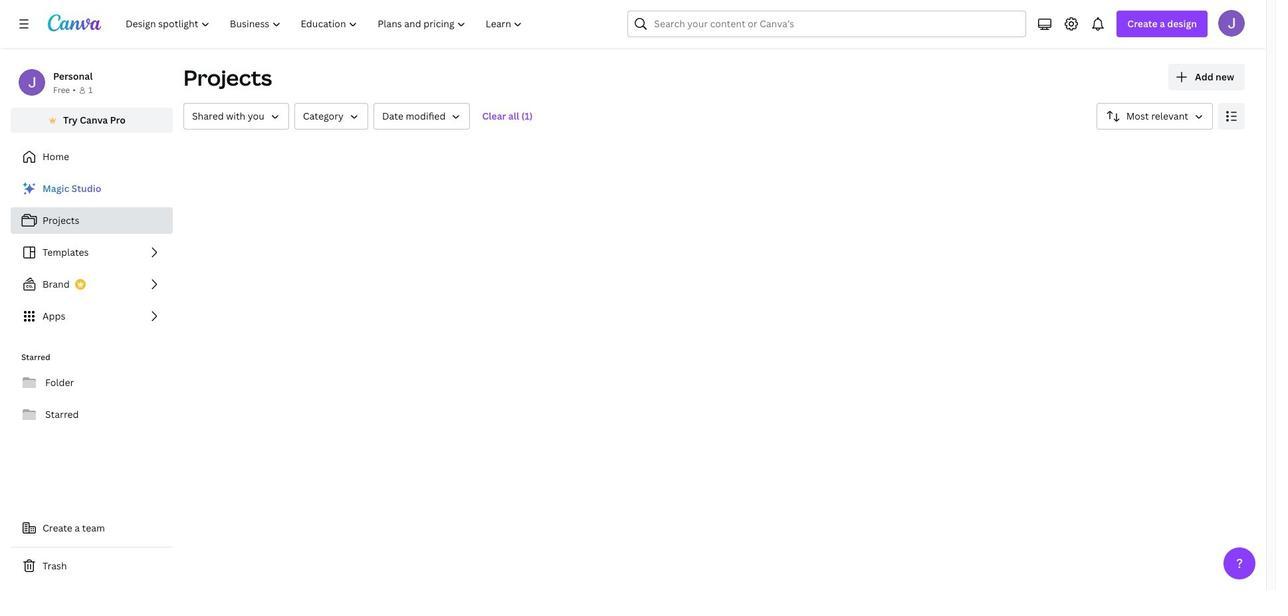 Task type: describe. For each thing, give the bounding box(es) containing it.
Sort by button
[[1097, 103, 1214, 130]]

Search search field
[[655, 11, 1001, 37]]



Task type: locate. For each thing, give the bounding box(es) containing it.
None search field
[[628, 11, 1027, 37]]

Date modified button
[[374, 103, 470, 130]]

top level navigation element
[[117, 11, 534, 37]]

jacob simon image
[[1219, 10, 1246, 37]]

list
[[11, 176, 173, 330]]

Category button
[[294, 103, 368, 130]]

Owner button
[[184, 103, 289, 130]]



Task type: vqa. For each thing, say whether or not it's contained in the screenshot.
the Owner button
yes



